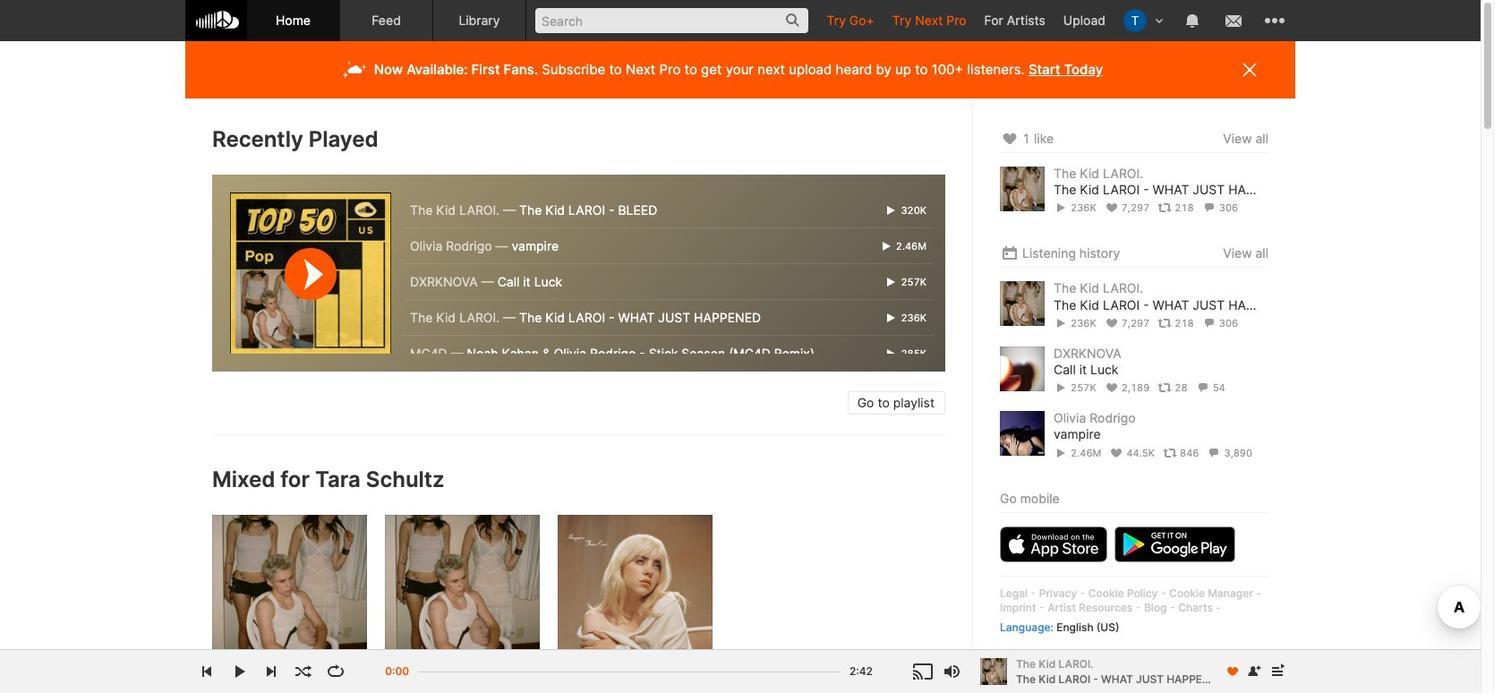 Task type: locate. For each thing, give the bounding box(es) containing it.
view for history
[[1223, 246, 1252, 261]]

it down dxrknova 'link'
[[1080, 362, 1087, 377]]

the
[[1054, 166, 1077, 181], [1054, 182, 1077, 197], [410, 202, 433, 218], [519, 202, 542, 218], [1054, 281, 1077, 296], [1054, 297, 1077, 312], [410, 310, 433, 325], [519, 310, 542, 325], [1016, 657, 1036, 670], [1016, 672, 1036, 686]]

2 vertical spatial the kid laroi - what just happened element
[[981, 658, 1007, 685]]

0 vertical spatial all
[[1256, 131, 1269, 146]]

7,297 for 1st "306" 'link'
[[1122, 202, 1150, 214]]

next up image
[[1267, 661, 1289, 682]]

0 vertical spatial next
[[915, 13, 943, 28]]

218 link for first "306" 'link' from the bottom of the page
[[1158, 317, 1194, 329]]

1 7,297 link from the top
[[1105, 202, 1150, 214]]

laroi. for the bottom the kid laroi. link
[[1059, 657, 1094, 670]]

236k
[[1071, 202, 1097, 214], [899, 311, 927, 324], [1071, 317, 1097, 329]]

laroi up "history"
[[1103, 182, 1140, 197]]

1 vertical spatial pro
[[660, 61, 681, 78]]

luck
[[534, 274, 562, 289], [1091, 362, 1119, 377]]

happened for the kid laroi - what just happened link for first "306" 'link' from the bottom of the page
[[1229, 297, 1296, 312]]

the kid laroi. the kid laroi - what just happened for first "306" 'link' from the bottom of the page 218 link
[[1054, 281, 1296, 312]]

0 horizontal spatial cookie
[[1089, 586, 1125, 600]]

⁃ up blog
[[1161, 586, 1167, 600]]

2 7,297 from the top
[[1122, 317, 1150, 329]]

1 vertical spatial dxrknova
[[1054, 345, 1122, 361]]

rodrigo down the 2,189 link
[[1090, 410, 1136, 425]]

the kid laroi - what just happened element
[[1000, 167, 1045, 211], [1000, 282, 1045, 326], [981, 658, 1007, 685]]

privacy link
[[1040, 586, 1077, 600]]

1 vertical spatial the kid laroi - what just happened element
[[1000, 282, 1045, 326]]

track stats element for vampire link
[[1054, 443, 1269, 463]]

call down olivia rodrigo       — vampire
[[498, 274, 520, 289]]

mix
[[281, 676, 302, 692], [418, 676, 438, 692]]

1 horizontal spatial olivia
[[554, 346, 587, 361]]

try right "go+"
[[893, 13, 912, 28]]

go left "mobile"
[[1000, 490, 1017, 506]]

go
[[858, 395, 874, 410], [1000, 490, 1017, 506]]

go mobile
[[1000, 490, 1060, 506]]

1 view from the top
[[1223, 131, 1252, 146]]

&
[[543, 346, 551, 361]]

1 vertical spatial olivia
[[554, 346, 587, 361]]

try left "go+"
[[827, 13, 846, 28]]

1 vertical spatial 306 link
[[1202, 317, 1239, 329]]

1 vertical spatial luck
[[1091, 362, 1119, 377]]

0 vertical spatial dxrknova
[[410, 274, 478, 289]]

1 try from the left
[[827, 13, 846, 28]]

track stats element for the kid laroi - what just happened link for first "306" 'link' from the bottom of the page
[[1054, 313, 1269, 333]]

1 all from the top
[[1256, 131, 1269, 146]]

available:
[[407, 61, 468, 78]]

1 vertical spatial 7,297
[[1122, 317, 1150, 329]]

1 vertical spatial the kid laroi. link
[[1054, 281, 1144, 296]]

1 vertical spatial 2.46m
[[1071, 446, 1102, 459]]

mixed
[[212, 467, 275, 493]]

0 vertical spatial 218 link
[[1158, 202, 1194, 214]]

7,297 link
[[1105, 202, 1150, 214], [1105, 317, 1150, 329]]

⁃ up the artist resources link
[[1080, 586, 1086, 600]]

the kid laroi. link down the like at the top
[[1054, 166, 1144, 181]]

next
[[758, 61, 785, 78]]

vampire down olivia rodrigo 'link'
[[1054, 427, 1101, 442]]

tara
[[315, 467, 361, 493]]

0 vertical spatial vampire
[[512, 238, 559, 253]]

mobile
[[1021, 490, 1060, 506]]

2.46m down 320k
[[894, 240, 927, 252]]

1 horizontal spatial cookie
[[1170, 586, 1205, 600]]

cookie up resources
[[1089, 586, 1125, 600]]

happened for the kid laroi - what just happened link corresponding to 1st "306" 'link'
[[1229, 182, 1296, 197]]

1 like
[[1023, 131, 1054, 146]]

0 horizontal spatial next
[[626, 61, 656, 78]]

mix inside daily mix 1 link
[[418, 676, 438, 692]]

257k
[[899, 276, 927, 288], [1071, 382, 1097, 394]]

view
[[1223, 131, 1252, 146], [1223, 246, 1252, 261]]

7,297 for first "306" 'link' from the bottom of the page
[[1122, 317, 1150, 329]]

policy
[[1127, 586, 1158, 600]]

1 track stats element from the top
[[1054, 198, 1269, 218]]

laroi. for the kid laroi. link associated with 'track stats' 'element' for the kid laroi - what just happened link for first "306" 'link' from the bottom of the page
[[1103, 281, 1144, 296]]

mix right daily
[[418, 676, 438, 692]]

0 horizontal spatial 2.46m
[[894, 240, 927, 252]]

1 horizontal spatial call
[[1054, 362, 1076, 377]]

1 right daily
[[442, 676, 448, 692]]

2 horizontal spatial rodrigo
[[1090, 410, 1136, 425]]

1 vertical spatial 218
[[1175, 317, 1194, 329]]

to right subscribe
[[609, 61, 622, 78]]

1 vertical spatial go
[[1000, 490, 1017, 506]]

charts
[[1179, 601, 1213, 615]]

2 7,297 link from the top
[[1105, 317, 1150, 329]]

1 horizontal spatial rodrigo
[[590, 346, 636, 361]]

view all for listening history
[[1223, 246, 1269, 261]]

track stats element
[[1054, 198, 1269, 218], [1054, 313, 1269, 333], [1054, 378, 1269, 398], [1054, 443, 1269, 463]]

0 horizontal spatial 1
[[442, 676, 448, 692]]

the kid laroi - what just happened element down calendar image
[[1000, 282, 1045, 326]]

laroi up mc4d       — noah kahan & olivia rodrigo - stick season (mc4d remix)
[[569, 310, 606, 325]]

rodrigo inside olivia rodrigo vampire
[[1090, 410, 1136, 425]]

vampire down the kid laroi.       — the kid laroi - bleed
[[512, 238, 559, 253]]

it inside dxrknova call it luck
[[1080, 362, 1087, 377]]

next down search search field
[[626, 61, 656, 78]]

laroi down "history"
[[1103, 297, 1140, 312]]

0 vertical spatial the kid laroi. link
[[1054, 166, 1144, 181]]

1 horizontal spatial 1
[[1023, 131, 1031, 146]]

all
[[1256, 131, 1269, 146], [1256, 246, 1269, 261]]

306 link
[[1202, 202, 1239, 214], [1202, 317, 1239, 329]]

1 vertical spatial view
[[1223, 246, 1252, 261]]

236k up listening history
[[1071, 202, 1097, 214]]

just
[[1193, 182, 1225, 197], [1193, 297, 1225, 312], [658, 310, 691, 325], [1136, 672, 1164, 686]]

try inside 'link'
[[827, 13, 846, 28]]

1 vertical spatial call
[[1054, 362, 1076, 377]]

just for 'track stats' 'element' related to the kid laroi - what just happened link corresponding to 1st "306" 'link' the kid laroi. link
[[1193, 182, 1225, 197]]

1 7,297 from the top
[[1122, 202, 1150, 214]]

to inside "link"
[[878, 395, 890, 410]]

— left noah
[[451, 346, 464, 361]]

track stats element containing 257k
[[1054, 378, 1269, 398]]

it down olivia rodrigo       — vampire
[[523, 274, 531, 289]]

1 vertical spatial vampire
[[1054, 427, 1101, 442]]

2 view from the top
[[1223, 246, 1252, 261]]

1 horizontal spatial mix
[[418, 676, 438, 692]]

0 vertical spatial rodrigo
[[446, 238, 492, 253]]

0 horizontal spatial olivia
[[410, 238, 443, 253]]

0 vertical spatial 7,297
[[1122, 202, 1150, 214]]

1 vertical spatial 7,297 link
[[1105, 317, 1150, 329]]

0 horizontal spatial dxrknova
[[410, 274, 478, 289]]

2.46m down vampire link
[[1071, 446, 1102, 459]]

olivia up dxrknova       — call it luck
[[410, 238, 443, 253]]

2 view all from the top
[[1223, 246, 1269, 261]]

236k up dxrknova 'link'
[[1071, 317, 1097, 329]]

2 horizontal spatial olivia
[[1054, 410, 1087, 425]]

2 try from the left
[[893, 13, 912, 28]]

306
[[1220, 202, 1239, 214], [1220, 317, 1239, 329]]

try next pro
[[893, 13, 967, 28]]

recently played
[[212, 126, 378, 152]]

0 vertical spatial luck
[[534, 274, 562, 289]]

luck down dxrknova 'link'
[[1091, 362, 1119, 377]]

next
[[915, 13, 943, 28], [626, 61, 656, 78]]

legal ⁃ privacy ⁃ cookie policy ⁃ cookie manager ⁃ imprint ⁃ artist resources ⁃ blog ⁃ charts ⁃ language: english (us)
[[1000, 586, 1262, 634]]

218 link
[[1158, 202, 1194, 214], [1158, 317, 1194, 329]]

1 306 from the top
[[1220, 202, 1239, 214]]

0 vertical spatial the kid laroi. the kid laroi - what just happened
[[1054, 166, 1296, 197]]

stick
[[649, 346, 678, 361]]

call it luck link
[[1054, 362, 1119, 378]]

vampire inside olivia rodrigo vampire
[[1054, 427, 1101, 442]]

0 horizontal spatial try
[[827, 13, 846, 28]]

0 vertical spatial 306
[[1220, 202, 1239, 214]]

1 mix from the left
[[281, 676, 302, 692]]

— up kahan
[[503, 310, 516, 325]]

236k for the kid laroi - what just happened element for the kid laroi - what just happened link corresponding to 1st "306" 'link'
[[1071, 202, 1097, 214]]

laroi. for 'track stats' 'element' related to the kid laroi - what just happened link corresponding to 1st "306" 'link' the kid laroi. link
[[1103, 166, 1144, 181]]

rodrigo up dxrknova       — call it luck
[[446, 238, 492, 253]]

up
[[896, 61, 912, 78]]

0 vertical spatial it
[[523, 274, 531, 289]]

pro left for
[[947, 13, 967, 28]]

1 vertical spatial 1
[[442, 676, 448, 692]]

daily mix 2 element
[[558, 515, 713, 670]]

view all
[[1223, 131, 1269, 146], [1223, 246, 1269, 261]]

feed link
[[340, 0, 433, 41]]

1 horizontal spatial it
[[1080, 362, 1087, 377]]

0 horizontal spatial call
[[498, 274, 520, 289]]

mc4d
[[410, 346, 447, 361]]

the kid laroi. link down "history"
[[1054, 281, 1144, 296]]

go left playlist
[[858, 395, 874, 410]]

2 mix from the left
[[418, 676, 438, 692]]

vampire element
[[1000, 411, 1045, 456]]

(us)
[[1097, 621, 1120, 634]]

dxrknova link
[[1054, 345, 1122, 361]]

28
[[1175, 382, 1188, 394]]

laroi. up noah
[[459, 310, 500, 325]]

0 vertical spatial 257k
[[899, 276, 927, 288]]

1 horizontal spatial luck
[[1091, 362, 1119, 377]]

0 vertical spatial go
[[858, 395, 874, 410]]

the kid laroi. link down "(us)"
[[1016, 656, 1216, 672]]

laroi. down "history"
[[1103, 281, 1144, 296]]

-
[[1144, 182, 1150, 197], [609, 202, 615, 218], [1144, 297, 1150, 312], [609, 310, 615, 325], [640, 346, 645, 361], [1094, 672, 1099, 686]]

1 vertical spatial next
[[626, 61, 656, 78]]

7,297 link for the kid laroi. link associated with 'track stats' 'element' for the kid laroi - what just happened link for first "306" 'link' from the bottom of the page
[[1105, 317, 1150, 329]]

what for bottom the kid laroi - what just happened link
[[1102, 672, 1134, 686]]

dxrknova down olivia rodrigo       — vampire
[[410, 274, 478, 289]]

0 horizontal spatial mix
[[281, 676, 302, 692]]

1 vertical spatial it
[[1080, 362, 1087, 377]]

None search field
[[527, 0, 818, 40]]

7,297 link up dxrknova 'link'
[[1105, 317, 1150, 329]]

what
[[1153, 182, 1190, 197], [1153, 297, 1190, 312], [618, 310, 655, 325], [1102, 672, 1134, 686]]

olivia up vampire link
[[1054, 410, 1087, 425]]

dxrknova for call
[[1054, 345, 1122, 361]]

1 horizontal spatial 257k
[[1071, 382, 1097, 394]]

1 horizontal spatial vampire
[[1054, 427, 1101, 442]]

track stats element for the kid laroi - what just happened link corresponding to 1st "306" 'link'
[[1054, 198, 1269, 218]]

olivia rodrigo       — vampire
[[410, 238, 559, 253]]

laroi.
[[1103, 166, 1144, 181], [459, 202, 500, 218], [1103, 281, 1144, 296], [459, 310, 500, 325], [1059, 657, 1094, 670]]

1 218 link from the top
[[1158, 202, 1194, 214]]

call down dxrknova 'link'
[[1054, 362, 1076, 377]]

upload
[[1064, 13, 1106, 28]]

⁃
[[1031, 586, 1037, 600], [1080, 586, 1086, 600], [1161, 586, 1167, 600], [1257, 586, 1262, 600], [1039, 601, 1045, 615], [1136, 601, 1142, 615], [1170, 601, 1176, 615], [1216, 601, 1222, 615]]

luck up 'the kid laroi.       — the kid laroi - what just happened'
[[534, 274, 562, 289]]

1 right like image
[[1023, 131, 1031, 146]]

1 vertical spatial rodrigo
[[590, 346, 636, 361]]

daily mix 1 element
[[385, 515, 540, 670]]

the kid laroi. the kid laroi - what just happened
[[1054, 166, 1296, 197], [1054, 281, 1296, 312], [1016, 657, 1225, 686]]

1 218 from the top
[[1175, 202, 1194, 214]]

0 vertical spatial pro
[[947, 13, 967, 28]]

go for go to playlist
[[858, 395, 874, 410]]

the kid laroi - what just happened link
[[1054, 182, 1296, 198], [1054, 297, 1296, 313], [1016, 671, 1225, 687]]

now available: first fans. subscribe to next pro to get your next upload heard by up to 100+ listeners. start today
[[374, 61, 1103, 78]]

0 horizontal spatial vampire
[[512, 238, 559, 253]]

1 vertical spatial 306
[[1220, 317, 1239, 329]]

try
[[827, 13, 846, 28], [893, 13, 912, 28]]

your
[[726, 61, 754, 78]]

to right up
[[915, 61, 928, 78]]

3 track stats element from the top
[[1054, 378, 1269, 398]]

laroi. up "history"
[[1103, 166, 1144, 181]]

olivia inside olivia rodrigo vampire
[[1054, 410, 1087, 425]]

7,297 link up "history"
[[1105, 202, 1150, 214]]

view all for 1 like
[[1223, 131, 1269, 146]]

1 horizontal spatial next
[[915, 13, 943, 28]]

0 vertical spatial 218
[[1175, 202, 1194, 214]]

2 all from the top
[[1256, 246, 1269, 261]]

1 vertical spatial view all
[[1223, 246, 1269, 261]]

236k up 285k
[[899, 311, 927, 324]]

track stats element containing 2.46m
[[1054, 443, 1269, 463]]

0 horizontal spatial rodrigo
[[446, 238, 492, 253]]

4 track stats element from the top
[[1054, 443, 1269, 463]]

0 vertical spatial the kid laroi - what just happened element
[[1000, 167, 1045, 211]]

0 vertical spatial view
[[1223, 131, 1252, 146]]

the kid laroi. the kid laroi - what just happened for 218 link associated with 1st "306" 'link'
[[1054, 166, 1296, 197]]

it
[[523, 274, 531, 289], [1080, 362, 1087, 377]]

rodrigo down 'the kid laroi.       — the kid laroi - what just happened'
[[590, 346, 636, 361]]

rodrigo for vampire
[[1090, 410, 1136, 425]]

go inside "link"
[[858, 395, 874, 410]]

1 horizontal spatial go
[[1000, 490, 1017, 506]]

1 vertical spatial the kid laroi - what just happened link
[[1054, 297, 1296, 313]]

257k down call it luck link
[[1071, 382, 1097, 394]]

the kid laroi. link for 'track stats' 'element' related to the kid laroi - what just happened link corresponding to 1st "306" 'link'
[[1054, 166, 1144, 181]]

played
[[309, 126, 378, 152]]

2 track stats element from the top
[[1054, 313, 1269, 333]]

to left playlist
[[878, 395, 890, 410]]

0 horizontal spatial pro
[[660, 61, 681, 78]]

1 horizontal spatial dxrknova
[[1054, 345, 1122, 361]]

44.5k
[[1127, 446, 1155, 459]]

call
[[498, 274, 520, 289], [1054, 362, 1076, 377]]

the kid laroi - what just happened element for the kid laroi - what just happened link for first "306" 'link' from the bottom of the page
[[1000, 282, 1045, 326]]

Search search field
[[536, 8, 809, 33]]

2 306 from the top
[[1220, 317, 1239, 329]]

1
[[1023, 131, 1031, 146], [442, 676, 448, 692]]

0 vertical spatial 1
[[1023, 131, 1031, 146]]

olivia right &
[[554, 346, 587, 361]]

1 horizontal spatial try
[[893, 13, 912, 28]]

218 for first "306" 'link' from the bottom of the page
[[1175, 317, 1194, 329]]

olivia
[[410, 238, 443, 253], [554, 346, 587, 361], [1054, 410, 1087, 425]]

1 vertical spatial 218 link
[[1158, 317, 1194, 329]]

the kid laroi - what just happened element down language:
[[981, 658, 1007, 685]]

go for go mobile
[[1000, 490, 1017, 506]]

start today link
[[1029, 61, 1103, 78]]

cookie policy link
[[1089, 586, 1158, 600]]

2 vertical spatial rodrigo
[[1090, 410, 1136, 425]]

pro left the get at the top left of the page
[[660, 61, 681, 78]]

all for listening history
[[1256, 246, 1269, 261]]

1 horizontal spatial 2.46m
[[1071, 446, 1102, 459]]

the kid laroi - what just happened element down like image
[[1000, 167, 1045, 211]]

progress bar
[[418, 663, 841, 692]]

1 vertical spatial 257k
[[1071, 382, 1097, 394]]

7,297 link for 'track stats' 'element' related to the kid laroi - what just happened link corresponding to 1st "306" 'link' the kid laroi. link
[[1105, 202, 1150, 214]]

laroi. up olivia rodrigo       — vampire
[[459, 202, 500, 218]]

7,297
[[1122, 202, 1150, 214], [1122, 317, 1150, 329]]

laroi. down english
[[1059, 657, 1094, 670]]

imprint link
[[1000, 601, 1037, 615]]

dxrknova up call it luck link
[[1054, 345, 1122, 361]]

1 view all from the top
[[1223, 131, 1269, 146]]

go+
[[850, 13, 875, 28]]

0 vertical spatial olivia
[[410, 238, 443, 253]]

2 cookie from the left
[[1170, 586, 1205, 600]]

2.46m
[[894, 240, 927, 252], [1071, 446, 1102, 459]]

0 horizontal spatial go
[[858, 395, 874, 410]]

0 vertical spatial view all
[[1223, 131, 1269, 146]]

olivia rodrigo vampire
[[1054, 410, 1136, 442]]

2 218 link from the top
[[1158, 317, 1194, 329]]

cookie up charts
[[1170, 586, 1205, 600]]

1 vertical spatial the kid laroi. the kid laroi - what just happened
[[1054, 281, 1296, 312]]

next up the 100+
[[915, 13, 943, 28]]

0 vertical spatial 7,297 link
[[1105, 202, 1150, 214]]

0 vertical spatial the kid laroi - what just happened link
[[1054, 182, 1296, 198]]

1 vertical spatial all
[[1256, 246, 1269, 261]]

2 218 from the top
[[1175, 317, 1194, 329]]

257k up 285k
[[899, 276, 927, 288]]

laroi
[[1103, 182, 1140, 197], [569, 202, 606, 218], [1103, 297, 1140, 312], [569, 310, 606, 325], [1059, 672, 1091, 686]]

0 vertical spatial 306 link
[[1202, 202, 1239, 214]]

2 vertical spatial olivia
[[1054, 410, 1087, 425]]

mix right super
[[281, 676, 302, 692]]



Task type: vqa. For each thing, say whether or not it's contained in the screenshot.
first all from the bottom of the page
yes



Task type: describe. For each thing, give the bounding box(es) containing it.
the kid laroi - what just happened link for 1st "306" 'link'
[[1054, 182, 1296, 198]]

the kid laroi - what just happened link for first "306" 'link' from the bottom of the page
[[1054, 297, 1296, 313]]

season
[[682, 346, 726, 361]]

laroi left bleed
[[569, 202, 606, 218]]

view for like
[[1223, 131, 1252, 146]]

artist resources link
[[1048, 601, 1133, 615]]

mix inside your super mix link
[[281, 676, 302, 692]]

1 cookie from the left
[[1089, 586, 1125, 600]]

306 for first "306" 'link' from the bottom of the page
[[1220, 317, 1239, 329]]

legal link
[[1000, 586, 1028, 600]]

2 vertical spatial the kid laroi. link
[[1016, 656, 1216, 672]]

recently
[[212, 126, 303, 152]]

feed
[[372, 13, 401, 28]]

legal
[[1000, 586, 1028, 600]]

(mc4d
[[729, 346, 771, 361]]

listeners.
[[968, 61, 1025, 78]]

upload link
[[1055, 0, 1115, 40]]

just for the bottom the kid laroi. link
[[1136, 672, 1164, 686]]

28 link
[[1158, 382, 1188, 394]]

playlist
[[893, 395, 935, 410]]

try next pro link
[[884, 0, 976, 40]]

dxrknova call it luck
[[1054, 345, 1122, 377]]

rodrigo for —
[[446, 238, 492, 253]]

what for the kid laroi - what just happened link corresponding to 1st "306" 'link'
[[1153, 182, 1190, 197]]

846 link
[[1163, 446, 1200, 459]]

the kid laroi. link for 'track stats' 'element' for the kid laroi - what just happened link for first "306" 'link' from the bottom of the page
[[1054, 281, 1144, 296]]

like
[[1034, 131, 1054, 146]]

0 vertical spatial 2.46m
[[894, 240, 927, 252]]

history
[[1080, 246, 1121, 261]]

⁃ down 'cookie manager' link
[[1216, 601, 1222, 615]]

2:42
[[850, 664, 873, 678]]

54 link
[[1196, 382, 1226, 394]]

⁃ right legal link
[[1031, 586, 1037, 600]]

your
[[212, 676, 239, 692]]

2,189
[[1122, 382, 1150, 394]]

imprint
[[1000, 601, 1037, 615]]

your super mix link
[[212, 676, 367, 693]]

320k
[[899, 204, 927, 216]]

call inside dxrknova call it luck
[[1054, 362, 1076, 377]]

blog
[[1145, 601, 1167, 615]]

daily
[[385, 676, 414, 692]]

super
[[243, 676, 277, 692]]

2 306 link from the top
[[1202, 317, 1239, 329]]

285k
[[899, 347, 927, 360]]

for
[[281, 467, 310, 493]]

call it luck element
[[1000, 346, 1045, 391]]

subscribe
[[542, 61, 606, 78]]

44.5k link
[[1110, 446, 1155, 459]]

bleed
[[618, 202, 658, 218]]

next inside try next pro link
[[915, 13, 943, 28]]

1 horizontal spatial pro
[[947, 13, 967, 28]]

⁃ right manager
[[1257, 586, 1262, 600]]

home link
[[247, 0, 340, 41]]

your super mix element
[[212, 515, 367, 670]]

kahan
[[502, 346, 539, 361]]

218 link for 1st "306" 'link'
[[1158, 202, 1194, 214]]

listening history
[[1023, 246, 1121, 261]]

54
[[1213, 382, 1226, 394]]

first
[[472, 61, 500, 78]]

calendar image
[[1000, 243, 1019, 265]]

manager
[[1208, 586, 1254, 600]]

1 306 link from the top
[[1202, 202, 1239, 214]]

— down olivia rodrigo       — vampire
[[482, 274, 494, 289]]

go to playlist
[[858, 395, 935, 410]]

2 vertical spatial the kid laroi. the kid laroi - what just happened
[[1016, 657, 1225, 686]]

306 for 1st "306" 'link'
[[1220, 202, 1239, 214]]

daily mix 1 link
[[385, 676, 540, 693]]

upload
[[789, 61, 832, 78]]

schultz
[[366, 467, 445, 493]]

0 vertical spatial call
[[498, 274, 520, 289]]

0 horizontal spatial luck
[[534, 274, 562, 289]]

english
[[1057, 621, 1094, 634]]

0 horizontal spatial it
[[523, 274, 531, 289]]

charts link
[[1179, 601, 1213, 615]]

2 vertical spatial the kid laroi - what just happened link
[[1016, 671, 1225, 687]]

100+
[[932, 61, 964, 78]]

to left the get at the top left of the page
[[685, 61, 698, 78]]

tara schultz's avatar element
[[1124, 9, 1147, 32]]

laroi down english
[[1059, 672, 1091, 686]]

language:
[[1000, 621, 1054, 634]]

listening
[[1023, 246, 1076, 261]]

— up olivia rodrigo       — vampire
[[503, 202, 516, 218]]

olivia for olivia rodrigo       — vampire
[[410, 238, 443, 253]]

the kid laroi - what just happened element for the kid laroi - what just happened link corresponding to 1st "306" 'link'
[[1000, 167, 1045, 211]]

2.46m inside 'track stats' 'element'
[[1071, 446, 1102, 459]]

for
[[985, 13, 1004, 28]]

privacy
[[1040, 586, 1077, 600]]

just for the kid laroi. link associated with 'track stats' 'element' for the kid laroi - what just happened link for first "306" 'link' from the bottom of the page
[[1193, 297, 1225, 312]]

pop element
[[230, 193, 391, 354]]

try go+ link
[[818, 0, 884, 40]]

for artists
[[985, 13, 1046, 28]]

fans.
[[504, 61, 538, 78]]

846
[[1180, 446, 1200, 459]]

3,890 link
[[1208, 446, 1253, 459]]

3,890
[[1225, 446, 1253, 459]]

⁃ left artist
[[1039, 601, 1045, 615]]

remix)
[[774, 346, 815, 361]]

daily mix 1
[[385, 676, 448, 692]]

for artists link
[[976, 0, 1055, 40]]

today
[[1064, 61, 1103, 78]]

happened for bottom the kid laroi - what just happened link
[[1167, 672, 1225, 686]]

236k for the kid laroi - what just happened element associated with the kid laroi - what just happened link for first "306" 'link' from the bottom of the page
[[1071, 317, 1097, 329]]

now
[[374, 61, 403, 78]]

mixed for tara schultz
[[212, 467, 445, 493]]

track stats element for call it luck link
[[1054, 378, 1269, 398]]

the kid laroi.       — the kid laroi - bleed
[[410, 202, 658, 218]]

heard
[[836, 61, 873, 78]]

olivia for olivia rodrigo vampire
[[1054, 410, 1087, 425]]

by
[[876, 61, 892, 78]]

— up dxrknova       — call it luck
[[496, 238, 508, 253]]

luck inside dxrknova call it luck
[[1091, 362, 1119, 377]]

the kid laroi.       — the kid laroi - what just happened
[[410, 310, 761, 325]]

artists
[[1007, 13, 1046, 28]]

home
[[276, 13, 311, 28]]

what for the kid laroi - what just happened link for first "306" 'link' from the bottom of the page
[[1153, 297, 1190, 312]]

try for try next pro
[[893, 13, 912, 28]]

try for try go+
[[827, 13, 846, 28]]

library
[[459, 13, 500, 28]]

blog link
[[1145, 601, 1167, 615]]

olivia rodrigo link
[[1054, 410, 1136, 425]]

library link
[[433, 0, 527, 41]]

2,189 link
[[1105, 382, 1150, 394]]

like image
[[1000, 128, 1019, 150]]

dxrknova       — call it luck
[[410, 274, 562, 289]]

your super mix
[[212, 676, 302, 692]]

start
[[1029, 61, 1061, 78]]

all for 1 like
[[1256, 131, 1269, 146]]

0 horizontal spatial 257k
[[899, 276, 927, 288]]

218 for 1st "306" 'link'
[[1175, 202, 1194, 214]]

try go+
[[827, 13, 875, 28]]

⁃ right blog
[[1170, 601, 1176, 615]]

noah
[[467, 346, 498, 361]]

dxrknova for —
[[410, 274, 478, 289]]

⁃ down policy
[[1136, 601, 1142, 615]]



